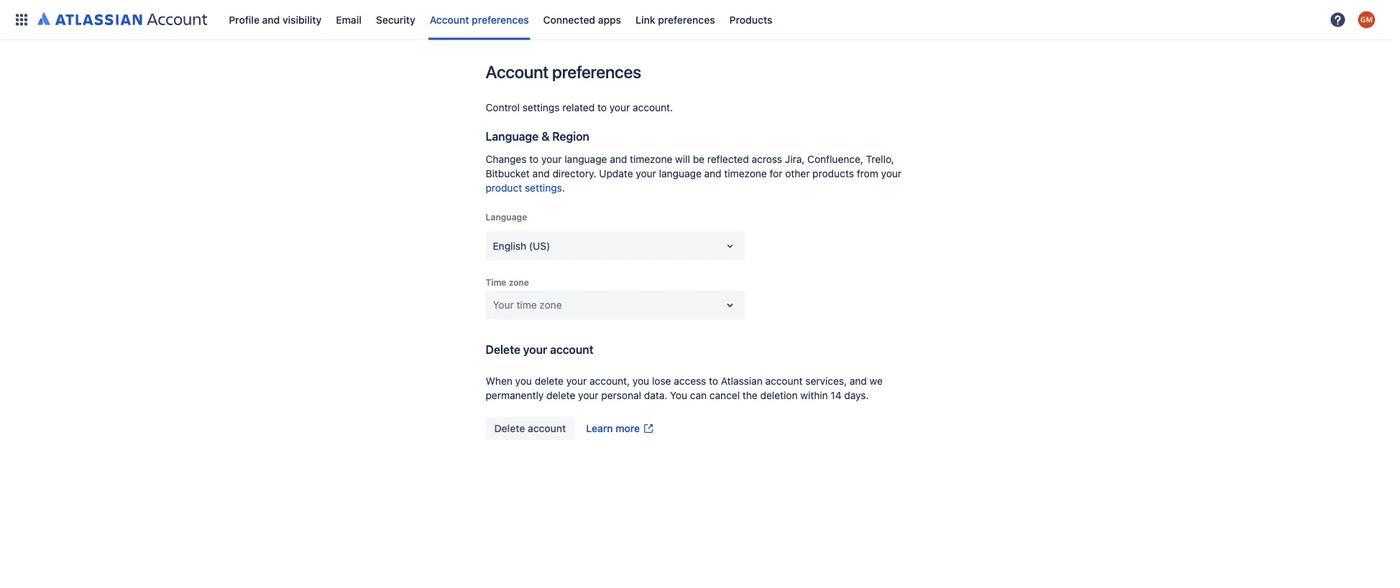 Task type: vqa. For each thing, say whether or not it's contained in the screenshot.
interactive
no



Task type: describe. For each thing, give the bounding box(es) containing it.
account inside delete account button
[[528, 423, 566, 435]]

1 you from the left
[[515, 376, 532, 388]]

english (us)
[[493, 240, 550, 252]]

connected apps
[[543, 14, 621, 26]]

open image
[[722, 238, 739, 255]]

profile and visibility
[[229, 14, 322, 26]]

1 vertical spatial timezone
[[724, 168, 767, 180]]

delete account
[[494, 423, 566, 435]]

related
[[563, 102, 595, 114]]

your down account,
[[578, 390, 599, 402]]

more
[[616, 423, 640, 435]]

learn more image
[[643, 424, 654, 435]]

and inside 'profile and visibility' link
[[262, 14, 280, 26]]

1 horizontal spatial preferences
[[552, 62, 641, 82]]

learn
[[586, 423, 613, 435]]

english
[[493, 240, 526, 252]]

reflected
[[707, 154, 749, 165]]

delete your account
[[486, 343, 594, 357]]

changes
[[486, 154, 527, 165]]

control
[[486, 102, 520, 114]]

apps
[[598, 14, 621, 26]]

settings
[[523, 102, 560, 114]]

link preferences
[[636, 14, 715, 26]]

your down & at the top
[[541, 154, 562, 165]]

your left account.
[[610, 102, 630, 114]]

days.
[[844, 390, 869, 402]]

delete for delete your account
[[486, 343, 521, 357]]

cancel
[[710, 390, 740, 402]]

delete for delete account
[[494, 423, 525, 435]]

email link
[[332, 8, 366, 31]]

profile
[[229, 14, 260, 26]]

1 horizontal spatial zone
[[540, 299, 562, 311]]

product
[[486, 182, 522, 194]]

switch to... image
[[13, 11, 30, 28]]

confluence,
[[808, 154, 863, 165]]

(us)
[[529, 240, 550, 252]]

security link
[[372, 8, 420, 31]]

link preferences link
[[631, 8, 720, 31]]

language for language & region
[[486, 130, 539, 143]]

settings.
[[525, 182, 565, 194]]

time zone
[[486, 278, 529, 288]]

0 vertical spatial delete
[[535, 376, 564, 388]]

14
[[831, 390, 842, 402]]

we
[[870, 376, 883, 388]]

the
[[743, 390, 758, 402]]

directory.
[[553, 168, 596, 180]]

1 vertical spatial language
[[659, 168, 702, 180]]

other
[[785, 168, 810, 180]]

1 vertical spatial delete
[[547, 390, 575, 402]]

0 vertical spatial language
[[565, 154, 607, 165]]

connected apps link
[[539, 8, 626, 31]]

your time zone
[[493, 299, 562, 311]]

learn more
[[586, 423, 640, 435]]

language for language
[[486, 212, 527, 223]]

region
[[552, 130, 590, 143]]

1 vertical spatial account preferences
[[486, 62, 641, 82]]

your
[[493, 299, 514, 311]]

lose
[[652, 376, 671, 388]]

to inside changes to your language and timezone will be reflected across jira, confluence, trello, bitbucket and directory. update your language and timezone for other products from your product settings.
[[529, 154, 539, 165]]

security
[[376, 14, 415, 26]]

services,
[[806, 376, 847, 388]]

jira,
[[785, 154, 805, 165]]



Task type: locate. For each thing, give the bounding box(es) containing it.
0 vertical spatial account preferences
[[430, 14, 529, 26]]

0 horizontal spatial account
[[430, 14, 469, 26]]

delete up delete account
[[547, 390, 575, 402]]

to up cancel
[[709, 376, 718, 388]]

1 horizontal spatial account
[[486, 62, 549, 82]]

personal
[[601, 390, 641, 402]]

open image
[[722, 297, 739, 314]]

delete down permanently
[[494, 423, 525, 435]]

time
[[486, 278, 507, 288]]

timezone
[[630, 154, 673, 165], [724, 168, 767, 180]]

0 horizontal spatial zone
[[509, 278, 529, 288]]

language up the changes
[[486, 130, 539, 143]]

2 vertical spatial account
[[528, 423, 566, 435]]

1 horizontal spatial language
[[659, 168, 702, 180]]

products link
[[725, 8, 777, 31]]

can
[[690, 390, 707, 402]]

you up permanently
[[515, 376, 532, 388]]

your down trello, at the right of the page
[[881, 168, 902, 180]]

0 horizontal spatial preferences
[[472, 14, 529, 26]]

account up deletion on the right bottom of the page
[[765, 376, 803, 388]]

delete inside button
[[494, 423, 525, 435]]

and down be
[[704, 168, 722, 180]]

0 vertical spatial language
[[486, 130, 539, 143]]

will
[[675, 154, 690, 165]]

learn more link
[[578, 418, 663, 441]]

preferences up control settings related to your account.
[[552, 62, 641, 82]]

when
[[486, 376, 513, 388]]

0 horizontal spatial to
[[529, 154, 539, 165]]

&
[[542, 130, 550, 143]]

permanently
[[486, 390, 544, 402]]

bitbucket
[[486, 168, 530, 180]]

account image
[[1358, 11, 1376, 28]]

account right 'security'
[[430, 14, 469, 26]]

deletion
[[760, 390, 798, 402]]

0 vertical spatial zone
[[509, 278, 529, 288]]

changes to your language and timezone will be reflected across jira, confluence, trello, bitbucket and directory. update your language and timezone for other products from your product settings.
[[486, 154, 902, 194]]

to down language & region
[[529, 154, 539, 165]]

language
[[565, 154, 607, 165], [659, 168, 702, 180]]

1 vertical spatial delete
[[494, 423, 525, 435]]

language down will
[[659, 168, 702, 180]]

1 horizontal spatial to
[[598, 102, 607, 114]]

language up english
[[486, 212, 527, 223]]

timezone left will
[[630, 154, 673, 165]]

from
[[857, 168, 879, 180]]

delete
[[535, 376, 564, 388], [547, 390, 575, 402]]

visibility
[[283, 14, 322, 26]]

data.
[[644, 390, 668, 402]]

your right update
[[636, 168, 656, 180]]

update
[[599, 168, 633, 180]]

to right related
[[598, 102, 607, 114]]

preferences right link
[[658, 14, 715, 26]]

preferences for 'account preferences' link
[[472, 14, 529, 26]]

account preferences inside manage profile menu element
[[430, 14, 529, 26]]

account preferences
[[430, 14, 529, 26], [486, 62, 641, 82]]

and up days. on the bottom of the page
[[850, 376, 867, 388]]

preferences
[[472, 14, 529, 26], [658, 14, 715, 26], [552, 62, 641, 82]]

to inside when you delete your account, you lose access to atlassian account services, and we permanently delete your personal data. you can cancel the deletion within 14 days.
[[709, 376, 718, 388]]

and up settings.
[[533, 168, 550, 180]]

products
[[813, 168, 854, 180]]

profile and visibility link
[[225, 8, 326, 31]]

product settings. link
[[486, 182, 565, 194]]

1 horizontal spatial you
[[633, 376, 649, 388]]

0 vertical spatial account
[[430, 14, 469, 26]]

email
[[336, 14, 362, 26]]

1 language from the top
[[486, 130, 539, 143]]

preferences left the connected
[[472, 14, 529, 26]]

help image
[[1330, 11, 1347, 28]]

language up directory.
[[565, 154, 607, 165]]

be
[[693, 154, 705, 165]]

2 horizontal spatial to
[[709, 376, 718, 388]]

timezone down reflected
[[724, 168, 767, 180]]

language
[[486, 130, 539, 143], [486, 212, 527, 223]]

when you delete your account, you lose access to atlassian account services, and we permanently delete your personal data. you can cancel the deletion within 14 days.
[[486, 376, 883, 402]]

1 vertical spatial zone
[[540, 299, 562, 311]]

your
[[610, 102, 630, 114], [541, 154, 562, 165], [636, 168, 656, 180], [881, 168, 902, 180], [523, 343, 547, 357], [566, 376, 587, 388], [578, 390, 599, 402]]

0 vertical spatial delete
[[486, 343, 521, 357]]

across
[[752, 154, 782, 165]]

banner
[[0, 0, 1391, 40]]

for
[[770, 168, 783, 180]]

and
[[262, 14, 280, 26], [610, 154, 627, 165], [533, 168, 550, 180], [704, 168, 722, 180], [850, 376, 867, 388]]

account down permanently
[[528, 423, 566, 435]]

account
[[550, 343, 594, 357], [765, 376, 803, 388], [528, 423, 566, 435]]

link
[[636, 14, 655, 26]]

trello,
[[866, 154, 894, 165]]

2 horizontal spatial preferences
[[658, 14, 715, 26]]

language & region
[[486, 130, 590, 143]]

1 vertical spatial language
[[486, 212, 527, 223]]

time
[[517, 299, 537, 311]]

and right 'profile'
[[262, 14, 280, 26]]

0 vertical spatial account
[[550, 343, 594, 357]]

and inside when you delete your account, you lose access to atlassian account services, and we permanently delete your personal data. you can cancel the deletion within 14 days.
[[850, 376, 867, 388]]

account
[[430, 14, 469, 26], [486, 62, 549, 82]]

within
[[801, 390, 828, 402]]

account up control at the top left of the page
[[486, 62, 549, 82]]

you
[[670, 390, 687, 402]]

delete down delete your account
[[535, 376, 564, 388]]

0 horizontal spatial you
[[515, 376, 532, 388]]

banner containing profile and visibility
[[0, 0, 1391, 40]]

zone
[[509, 278, 529, 288], [540, 299, 562, 311]]

and up update
[[610, 154, 627, 165]]

control settings related to your account.
[[486, 102, 673, 114]]

2 vertical spatial to
[[709, 376, 718, 388]]

manage profile menu element
[[9, 0, 1325, 40]]

1 vertical spatial account
[[486, 62, 549, 82]]

you
[[515, 376, 532, 388], [633, 376, 649, 388]]

0 vertical spatial to
[[598, 102, 607, 114]]

delete account button
[[486, 418, 575, 441]]

delete up when on the bottom of page
[[486, 343, 521, 357]]

1 vertical spatial to
[[529, 154, 539, 165]]

your down your time zone
[[523, 343, 547, 357]]

products
[[730, 14, 773, 26]]

account inside when you delete your account, you lose access to atlassian account services, and we permanently delete your personal data. you can cancel the deletion within 14 days.
[[765, 376, 803, 388]]

connected
[[543, 14, 595, 26]]

0 horizontal spatial language
[[565, 154, 607, 165]]

access
[[674, 376, 706, 388]]

1 horizontal spatial timezone
[[724, 168, 767, 180]]

None text field
[[493, 239, 496, 253]]

0 vertical spatial timezone
[[630, 154, 673, 165]]

account.
[[633, 102, 673, 114]]

atlassian
[[721, 376, 763, 388]]

to
[[598, 102, 607, 114], [529, 154, 539, 165], [709, 376, 718, 388]]

account inside manage profile menu element
[[430, 14, 469, 26]]

1 vertical spatial account
[[765, 376, 803, 388]]

account preferences link
[[426, 8, 533, 31]]

None text field
[[493, 298, 496, 313]]

account up account,
[[550, 343, 594, 357]]

your left account,
[[566, 376, 587, 388]]

2 you from the left
[[633, 376, 649, 388]]

you up data.
[[633, 376, 649, 388]]

preferences for link preferences link
[[658, 14, 715, 26]]

2 language from the top
[[486, 212, 527, 223]]

0 horizontal spatial timezone
[[630, 154, 673, 165]]

delete
[[486, 343, 521, 357], [494, 423, 525, 435]]

account,
[[590, 376, 630, 388]]



